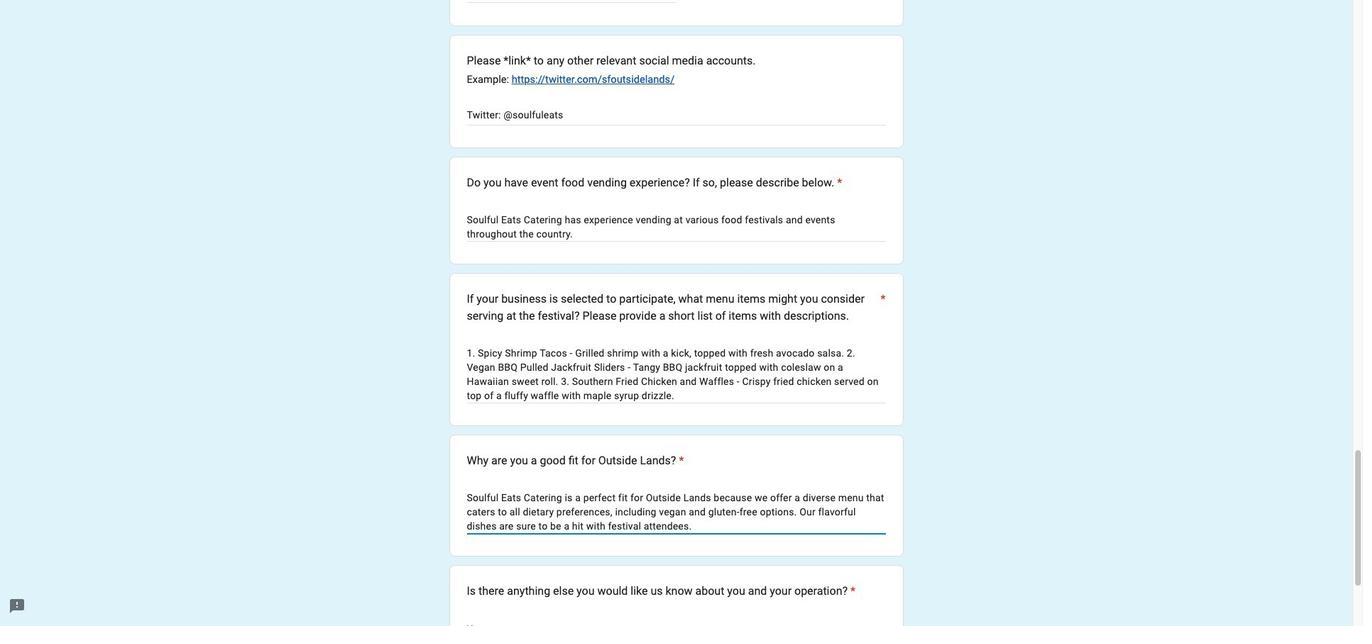 Task type: locate. For each thing, give the bounding box(es) containing it.
heading
[[467, 175, 842, 192], [467, 291, 886, 325], [467, 453, 684, 470], [467, 584, 856, 601]]

heading for fourth the your answer text box from the top of the page
[[467, 584, 856, 601]]

required question element for fourth the your answer text box from the top of the page
[[848, 584, 856, 601]]

2 your answer text field from the top
[[467, 347, 886, 403]]

Your answer text field
[[467, 213, 886, 242], [467, 347, 886, 403], [467, 491, 886, 534], [467, 622, 886, 627]]

3 your answer text field from the top
[[467, 491, 886, 534]]

heading for 4th the your answer text box from the bottom
[[467, 175, 842, 192]]

None text field
[[467, 0, 676, 2], [467, 108, 886, 125], [467, 0, 676, 2], [467, 108, 886, 125]]

required question element
[[834, 175, 842, 192], [878, 291, 886, 325], [676, 453, 684, 470], [848, 584, 856, 601]]

4 heading from the top
[[467, 584, 856, 601]]

2 heading from the top
[[467, 291, 886, 325]]

3 heading from the top
[[467, 453, 684, 470]]

1 heading from the top
[[467, 175, 842, 192]]

heading for 2nd the your answer text box from the top
[[467, 291, 886, 325]]



Task type: vqa. For each thing, say whether or not it's contained in the screenshot.
N corresponding to n
no



Task type: describe. For each thing, give the bounding box(es) containing it.
report a problem to google image
[[9, 598, 26, 615]]

1 your answer text field from the top
[[467, 213, 886, 242]]

4 your answer text field from the top
[[467, 622, 886, 627]]

required question element for 2nd the your answer text box from the bottom
[[676, 453, 684, 470]]

required question element for 4th the your answer text box from the bottom
[[834, 175, 842, 192]]

required question element for 2nd the your answer text box from the top
[[878, 291, 886, 325]]

heading for 2nd the your answer text box from the bottom
[[467, 453, 684, 470]]



